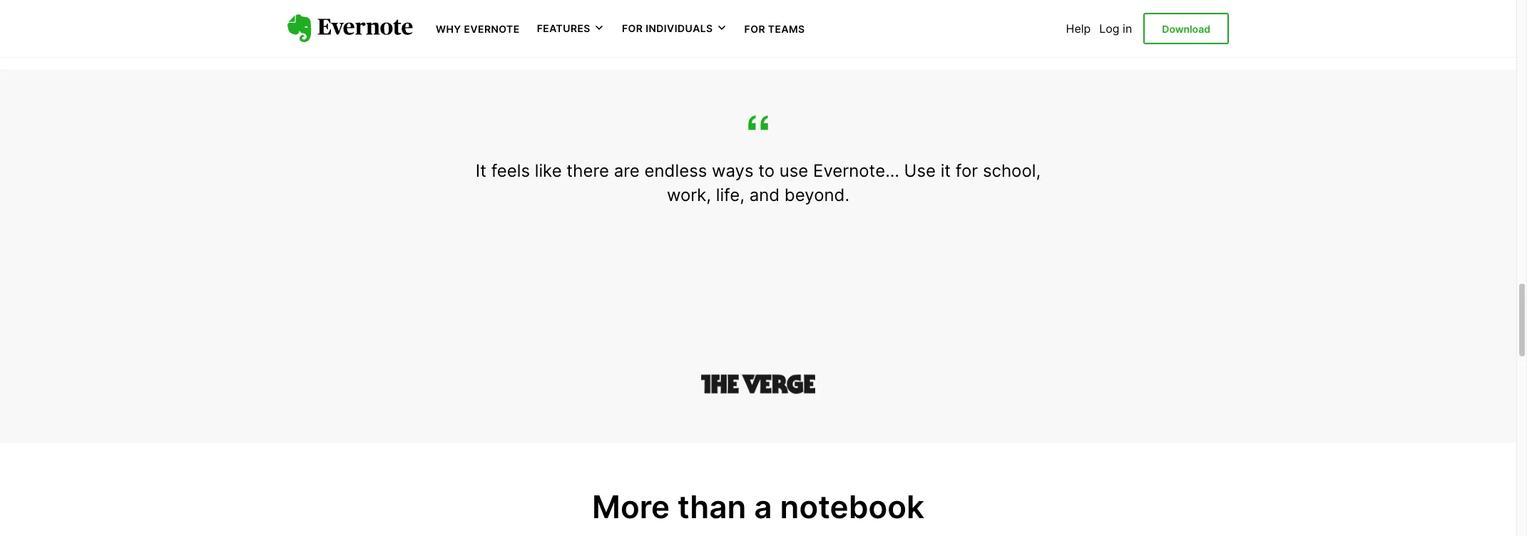 Task type: vqa. For each thing, say whether or not it's contained in the screenshot.
the Teams Agreement link
no



Task type: describe. For each thing, give the bounding box(es) containing it.
school,
[[983, 161, 1041, 181]]

use
[[780, 161, 809, 181]]

evernote…
[[813, 161, 900, 181]]

for for for individuals
[[622, 22, 643, 34]]

for teams
[[744, 23, 805, 35]]

feels
[[491, 161, 530, 181]]

log in link
[[1100, 21, 1132, 36]]

help link
[[1066, 21, 1091, 36]]

than
[[678, 488, 747, 527]]

there
[[567, 161, 609, 181]]

are
[[614, 161, 640, 181]]

beyond.
[[785, 185, 850, 205]]

log in
[[1100, 21, 1132, 36]]

download link
[[1144, 13, 1229, 44]]

for
[[956, 161, 978, 181]]

it feels like there are endless ways to use evernote… use it for school, work, life, and beyond.
[[476, 161, 1041, 205]]

log
[[1100, 21, 1120, 36]]

features button
[[537, 21, 605, 36]]

features
[[537, 22, 591, 34]]

for individuals button
[[622, 21, 727, 36]]



Task type: locate. For each thing, give the bounding box(es) containing it.
download
[[1162, 23, 1211, 35]]

why
[[436, 23, 461, 35]]

for individuals
[[622, 22, 713, 34]]

for for for teams
[[744, 23, 765, 35]]

work,
[[667, 185, 711, 205]]

evernote logo image
[[288, 14, 413, 43]]

in
[[1123, 21, 1132, 36]]

life,
[[716, 185, 745, 205]]

for left individuals
[[622, 22, 643, 34]]

use
[[904, 161, 936, 181]]

for left teams
[[744, 23, 765, 35]]

why evernote link
[[436, 21, 520, 36]]

search evernote feature showcase image
[[288, 0, 658, 24]]

more than a notebook
[[592, 488, 925, 527]]

endless
[[645, 161, 707, 181]]

0 horizontal spatial for
[[622, 22, 643, 34]]

for teams link
[[744, 21, 805, 36]]

1 horizontal spatial for
[[744, 23, 765, 35]]

ways
[[712, 161, 754, 181]]

for
[[622, 22, 643, 34], [744, 23, 765, 35]]

why evernote
[[436, 23, 520, 35]]

the verge logo image
[[701, 372, 815, 397]]

like
[[535, 161, 562, 181]]

more
[[592, 488, 670, 527]]

it
[[941, 161, 951, 181]]

teams
[[768, 23, 805, 35]]

notebook
[[780, 488, 925, 527]]

evernote
[[464, 23, 520, 35]]

individuals
[[646, 22, 713, 34]]

help
[[1066, 21, 1091, 36]]

a
[[754, 488, 772, 527]]

to
[[758, 161, 775, 181]]

it
[[476, 161, 487, 181]]

and
[[750, 185, 780, 205]]

for inside button
[[622, 22, 643, 34]]



